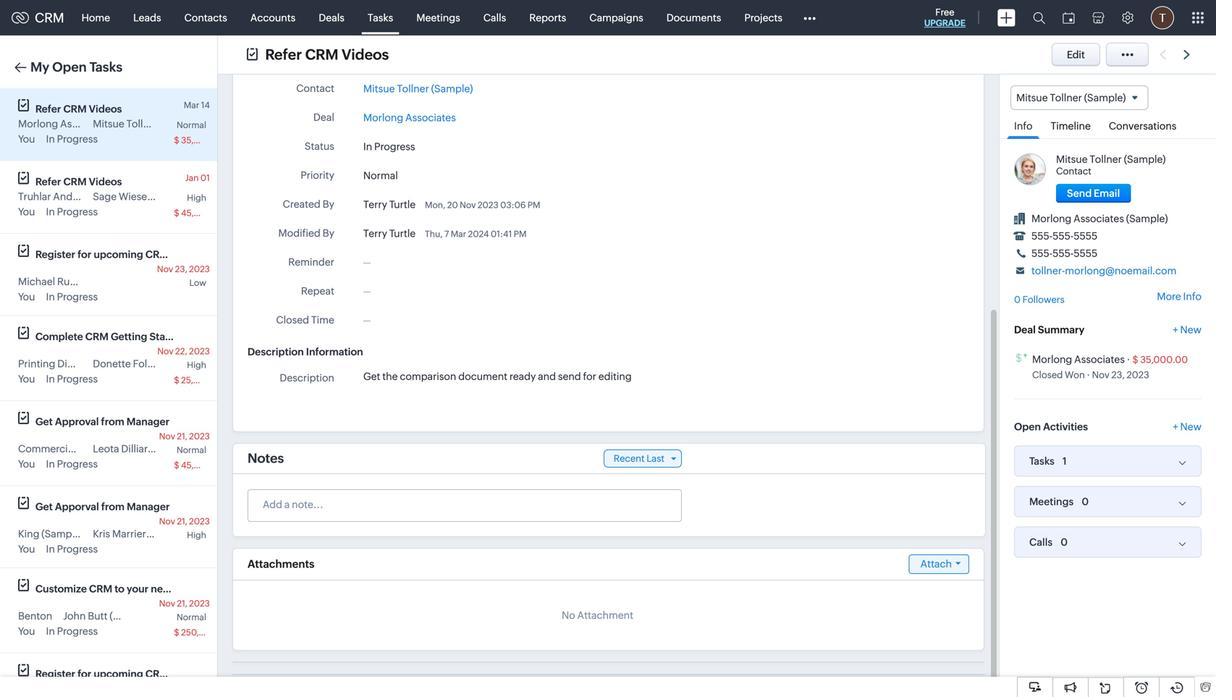 Task type: vqa. For each thing, say whether or not it's contained in the screenshot.


Task type: locate. For each thing, give the bounding box(es) containing it.
no
[[562, 609, 575, 621]]

1 vertical spatial by
[[323, 227, 334, 239]]

1 register from the top
[[35, 249, 75, 260]]

0 vertical spatial + new
[[1173, 324, 1202, 336]]

created by
[[283, 198, 334, 210]]

1 vertical spatial 555-555-5555
[[1032, 248, 1098, 259]]

0 vertical spatial 23,
[[175, 264, 187, 274]]

1 you from the top
[[18, 133, 35, 145]]

$ 45,000.00 down jan 01
[[174, 208, 225, 218]]

tollner inside 'link'
[[397, 83, 429, 94]]

2 555-555-5555 from the top
[[1032, 248, 1098, 259]]

1 vertical spatial upcoming
[[94, 668, 143, 680]]

1 horizontal spatial mitsue tollner (sample)
[[363, 83, 473, 94]]

0 horizontal spatial 23,
[[175, 264, 187, 274]]

truhlar left and
[[18, 191, 51, 202]]

1 vertical spatial 5555
[[1074, 248, 1098, 259]]

in progress up the truhlar and truhlar attys in the top of the page
[[46, 133, 98, 145]]

turtle left the thu, at top
[[389, 228, 416, 239]]

35,000.00 down the 14
[[181, 135, 225, 145]]

high right marrier
[[187, 530, 206, 540]]

refer down accounts
[[265, 46, 302, 63]]

2 vertical spatial refer
[[35, 176, 61, 187]]

$ for leota dilliard (sample)
[[174, 460, 179, 470]]

1 horizontal spatial mitsue tollner (sample) link
[[1056, 154, 1166, 165]]

1 horizontal spatial meetings
[[1029, 496, 1074, 508]]

mitsue
[[363, 83, 395, 94], [1016, 92, 1048, 104], [93, 118, 124, 130], [1056, 154, 1088, 165]]

1 vertical spatial contact
[[1056, 166, 1091, 177]]

high for sage wieser (sample)
[[187, 193, 206, 203]]

description down closed time
[[248, 346, 304, 357]]

closed
[[276, 314, 309, 326], [1032, 370, 1063, 381]]

mitsue tollner (sample) link
[[363, 81, 473, 96], [1056, 154, 1166, 165]]

tollner-morlong@noemail.com link
[[1032, 265, 1177, 277]]

leota
[[93, 443, 119, 455]]

meetings down 1
[[1029, 496, 1074, 508]]

1 vertical spatial 23,
[[1111, 370, 1125, 381]]

2 vertical spatial 0
[[1061, 537, 1068, 548]]

1 vertical spatial turtle
[[389, 228, 416, 239]]

0 vertical spatial by
[[323, 198, 334, 210]]

closed left won
[[1032, 370, 1063, 381]]

from up kris
[[101, 501, 125, 512]]

2 turtle from the top
[[389, 228, 416, 239]]

3 21, from the top
[[177, 599, 187, 608]]

1 terry from the top
[[363, 199, 387, 210]]

mitsue inside mitsue tollner (sample) contact
[[1056, 154, 1088, 165]]

king
[[18, 528, 39, 540]]

0 vertical spatial for
[[78, 249, 91, 260]]

tollner
[[397, 83, 429, 94], [1050, 92, 1082, 104], [126, 118, 159, 130], [1090, 154, 1122, 165]]

0 vertical spatial high
[[187, 193, 206, 203]]

upcoming up michael ruta (sample)
[[94, 249, 143, 260]]

meetings link
[[405, 0, 472, 35]]

videos down my open tasks
[[89, 103, 122, 115]]

2 from from the top
[[101, 501, 125, 512]]

22,
[[175, 346, 187, 356]]

progress
[[57, 133, 98, 145], [374, 141, 415, 152], [57, 206, 98, 218], [57, 291, 98, 303], [57, 373, 98, 385], [57, 458, 98, 470], [57, 543, 98, 555], [57, 625, 98, 637]]

$
[[174, 135, 179, 145], [174, 208, 179, 218], [1132, 354, 1138, 365], [174, 375, 179, 385], [174, 460, 179, 470], [174, 628, 179, 637]]

summary
[[1038, 324, 1085, 336]]

1 vertical spatial mar
[[451, 229, 466, 239]]

1 vertical spatial 21,
[[177, 516, 187, 526]]

refer crm videos down my open tasks
[[35, 103, 122, 115]]

edit
[[1067, 49, 1085, 60]]

send
[[558, 370, 581, 382]]

20
[[447, 200, 458, 210]]

manager inside get approval from manager nov 21, 2023
[[127, 416, 170, 427]]

1 webinars from the top
[[171, 249, 216, 260]]

kris marrier (sample)
[[93, 528, 190, 540]]

activities
[[1043, 421, 1088, 433]]

mitsue up info 'link'
[[1016, 92, 1048, 104]]

0 vertical spatial tasks
[[368, 12, 393, 24]]

nov up leota dilliard (sample) at the bottom left of the page
[[159, 431, 175, 441]]

2 terry from the top
[[363, 228, 387, 239]]

nov up kris marrier (sample)
[[159, 516, 175, 526]]

manager inside get apporval from manager nov 21, 2023
[[127, 501, 170, 512]]

1 vertical spatial refer crm videos
[[35, 103, 122, 115]]

0 vertical spatial get
[[363, 370, 380, 382]]

0 vertical spatial 21,
[[177, 431, 187, 441]]

in progress down commercial press
[[46, 458, 98, 470]]

(sample) down register for upcoming crm webinars nov 23, 2023
[[81, 276, 123, 287]]

21, up kris marrier (sample)
[[177, 516, 187, 526]]

terry turtle left the thu, at top
[[363, 228, 416, 239]]

calls link
[[472, 0, 518, 35]]

0 horizontal spatial info
[[1014, 120, 1033, 132]]

25,000.00
[[181, 375, 225, 385]]

closed inside morlong associates · $ 35,000.00 closed won · nov 23, 2023
[[1032, 370, 1063, 381]]

1 horizontal spatial truhlar
[[75, 191, 107, 202]]

nov up started
[[157, 264, 173, 274]]

info right the more
[[1183, 291, 1202, 302]]

in for sage wieser (sample)
[[46, 206, 55, 218]]

1 $ 45,000.00 from the top
[[174, 208, 225, 218]]

deal up 'status'
[[313, 111, 334, 123]]

commercial press
[[18, 443, 103, 455]]

1 vertical spatial description
[[280, 372, 334, 384]]

progress for mitsue tollner (sample)
[[57, 133, 98, 145]]

$ 45,000.00
[[174, 208, 225, 218], [174, 460, 225, 470]]

and
[[538, 370, 556, 382]]

1 vertical spatial 35,000.00
[[1140, 354, 1188, 365]]

refer crm videos for mitsue tollner (sample)
[[35, 103, 122, 115]]

1 vertical spatial deal
[[1014, 324, 1036, 336]]

0 horizontal spatial meetings
[[416, 12, 460, 24]]

you for morlong
[[18, 133, 35, 145]]

6 you from the top
[[18, 543, 35, 555]]

$ 45,000.00 for leota dilliard (sample)
[[174, 460, 225, 470]]

0 vertical spatial $ 45,000.00
[[174, 208, 225, 218]]

2 vertical spatial high
[[187, 530, 206, 540]]

get up king (sample)
[[35, 501, 53, 512]]

$ 45,000.00 for sage wieser (sample)
[[174, 208, 225, 218]]

get for get apporval from manager nov 21, 2023
[[35, 501, 53, 512]]

1 new from the top
[[1180, 324, 1202, 336]]

23, right won
[[1111, 370, 1125, 381]]

0 vertical spatial calls
[[483, 12, 506, 24]]

1 horizontal spatial deal
[[1014, 324, 1036, 336]]

mar right 7
[[451, 229, 466, 239]]

0 vertical spatial new
[[1180, 324, 1202, 336]]

2 webinars from the top
[[171, 668, 216, 680]]

1 horizontal spatial info
[[1183, 291, 1202, 302]]

information
[[306, 346, 363, 357]]

in down michael
[[46, 291, 55, 303]]

butt
[[88, 610, 108, 622]]

1 vertical spatial ·
[[1087, 370, 1090, 381]]

2023 up low
[[189, 264, 210, 274]]

open left activities at right
[[1014, 421, 1041, 433]]

videos for mitsue tollner (sample)
[[89, 103, 122, 115]]

in progress down printing dimensions
[[46, 373, 98, 385]]

(sample) down jan
[[153, 191, 195, 202]]

register
[[35, 249, 75, 260], [35, 668, 75, 680]]

1 vertical spatial terry turtle
[[363, 228, 416, 239]]

2 vertical spatial videos
[[89, 176, 122, 187]]

2 vertical spatial 21,
[[177, 599, 187, 608]]

23, up started
[[175, 264, 187, 274]]

pm for created by
[[528, 200, 540, 210]]

refer
[[265, 46, 302, 63], [35, 103, 61, 115], [35, 176, 61, 187]]

0 vertical spatial from
[[101, 416, 124, 427]]

manager for dilliard
[[127, 416, 170, 427]]

normal up "$ 35,000.00"
[[177, 120, 206, 130]]

tollner-
[[1032, 265, 1065, 277]]

nov down needs
[[159, 599, 175, 608]]

campaigns
[[589, 12, 643, 24]]

(sample) up timeline link at the top of the page
[[1084, 92, 1126, 104]]

5555 down "morlong associates (sample)" at top right
[[1074, 230, 1098, 242]]

35,000.00
[[181, 135, 225, 145], [1140, 354, 1188, 365]]

tasks right deals
[[368, 12, 393, 24]]

in progress for donette foller (sample)
[[46, 373, 98, 385]]

refer down my
[[35, 103, 61, 115]]

0 vertical spatial open
[[52, 60, 87, 75]]

1 vertical spatial 0
[[1082, 496, 1089, 508]]

tasks down home
[[90, 60, 122, 75]]

1 truhlar from the left
[[18, 191, 51, 202]]

pm right 03:06
[[528, 200, 540, 210]]

21, inside get apporval from manager nov 21, 2023
[[177, 516, 187, 526]]

high down jan 01
[[187, 193, 206, 203]]

1 horizontal spatial closed
[[1032, 370, 1063, 381]]

2 vertical spatial tasks
[[1029, 455, 1055, 467]]

2023 right won
[[1127, 370, 1149, 381]]

0 vertical spatial mar
[[184, 100, 199, 110]]

videos up sage
[[89, 176, 122, 187]]

in for leota dilliard (sample)
[[46, 458, 55, 470]]

morlong inside morlong associates · $ 35,000.00 closed won · nov 23, 2023
[[1032, 354, 1072, 365]]

closed left time
[[276, 314, 309, 326]]

1 high from the top
[[187, 193, 206, 203]]

1 45,000.00 from the top
[[181, 208, 225, 218]]

5 you from the top
[[18, 458, 35, 470]]

1 horizontal spatial pm
[[528, 200, 540, 210]]

manager
[[127, 416, 170, 427], [127, 501, 170, 512]]

1 horizontal spatial 23,
[[1111, 370, 1125, 381]]

get inside get apporval from manager nov 21, 2023
[[35, 501, 53, 512]]

2023 up leota dilliard (sample) at the bottom left of the page
[[189, 431, 210, 441]]

1 vertical spatial get
[[35, 416, 53, 427]]

(sample) up morlong@noemail.com
[[1126, 213, 1168, 225]]

1 vertical spatial closed
[[1032, 370, 1063, 381]]

5555 up tollner-morlong@noemail.com link
[[1074, 248, 1098, 259]]

0 horizontal spatial truhlar
[[18, 191, 51, 202]]

0 vertical spatial description
[[248, 346, 304, 357]]

timeline
[[1051, 120, 1091, 132]]

(sample) down the meetings link
[[431, 83, 473, 94]]

2 terry turtle from the top
[[363, 228, 416, 239]]

deal down 0 followers
[[1014, 324, 1036, 336]]

0 vertical spatial closed
[[276, 314, 309, 326]]

0 vertical spatial meetings
[[416, 12, 460, 24]]

get inside get approval from manager nov 21, 2023
[[35, 416, 53, 427]]

nov right won
[[1092, 370, 1110, 381]]

for for register for upcoming crm webinars nov 23, 2023
[[78, 249, 91, 260]]

from for approval
[[101, 416, 124, 427]]

21, up leota dilliard (sample) at the bottom left of the page
[[177, 431, 187, 441]]

in down benton
[[46, 625, 55, 637]]

attach link
[[909, 554, 969, 574]]

(sample) down 'customize crm to your needs nov 21, 2023'
[[110, 610, 151, 622]]

$ for john butt (sample)
[[174, 628, 179, 637]]

0 horizontal spatial mitsue tollner (sample)
[[93, 118, 202, 130]]

1 by from the top
[[323, 198, 334, 210]]

2 upcoming from the top
[[94, 668, 143, 680]]

5555
[[1074, 230, 1098, 242], [1074, 248, 1098, 259]]

1 vertical spatial pm
[[514, 229, 527, 239]]

high up the $ 25,000.00
[[187, 360, 206, 370]]

videos down tasks link
[[342, 46, 389, 63]]

truhlar right and
[[75, 191, 107, 202]]

in progress for leota dilliard (sample)
[[46, 458, 98, 470]]

progress for john butt (sample)
[[57, 625, 98, 637]]

1 vertical spatial info
[[1183, 291, 1202, 302]]

accounts link
[[239, 0, 307, 35]]

1 vertical spatial manager
[[127, 501, 170, 512]]

previous record image
[[1160, 50, 1166, 59]]

2 high from the top
[[187, 360, 206, 370]]

(sample) right marrier
[[148, 528, 190, 540]]

webinars inside register for upcoming crm webinars nov 23, 2023
[[171, 249, 216, 260]]

videos for sage wieser (sample)
[[89, 176, 122, 187]]

35,000.00 down + new link at top
[[1140, 354, 1188, 365]]

$ for donette foller (sample)
[[174, 375, 179, 385]]

1 vertical spatial calls
[[1029, 537, 1053, 548]]

upcoming
[[94, 249, 143, 260], [94, 668, 143, 680]]

1 vertical spatial +
[[1173, 421, 1178, 433]]

in down printing
[[46, 373, 55, 385]]

deal
[[313, 111, 334, 123], [1014, 324, 1036, 336]]

crm inside 'customize crm to your needs nov 21, 2023'
[[89, 583, 112, 595]]

terry left mon,
[[363, 199, 387, 210]]

0 vertical spatial terry
[[363, 199, 387, 210]]

0 followers
[[1014, 294, 1065, 305]]

mitsue down my open tasks
[[93, 118, 124, 130]]

jan 01
[[185, 173, 210, 183]]

jan
[[185, 173, 199, 183]]

2 vertical spatial get
[[35, 501, 53, 512]]

2023 inside get approval from manager nov 21, 2023
[[189, 431, 210, 441]]

free
[[935, 7, 954, 18]]

webinars for register for upcoming crm webinars nov 23, 2023
[[171, 249, 216, 260]]

nov inside register for upcoming crm webinars nov 23, 2023
[[157, 264, 173, 274]]

$ 25,000.00
[[174, 375, 225, 385]]

7 you from the top
[[18, 625, 35, 637]]

modified by
[[278, 227, 334, 239]]

01
[[200, 173, 210, 183]]

0 horizontal spatial deal
[[313, 111, 334, 123]]

0 vertical spatial deal
[[313, 111, 334, 123]]

nov
[[460, 200, 476, 210], [157, 264, 173, 274], [157, 346, 173, 356], [1092, 370, 1110, 381], [159, 431, 175, 441], [159, 516, 175, 526], [159, 599, 175, 608]]

0 horizontal spatial pm
[[514, 229, 527, 239]]

$ inside morlong associates · $ 35,000.00 closed won · nov 23, 2023
[[1132, 354, 1138, 365]]

document
[[458, 370, 507, 382]]

tasks left 1
[[1029, 455, 1055, 467]]

21, inside get approval from manager nov 21, 2023
[[177, 431, 187, 441]]

2 you from the top
[[18, 206, 35, 218]]

in progress for john butt (sample)
[[46, 625, 98, 637]]

in for mitsue tollner (sample)
[[46, 133, 55, 145]]

for down john
[[78, 668, 91, 680]]

2 21, from the top
[[177, 516, 187, 526]]

1 horizontal spatial open
[[1014, 421, 1041, 433]]

upcoming inside register for upcoming crm webinars nov 23, 2023
[[94, 249, 143, 260]]

in for donette foller (sample)
[[46, 373, 55, 385]]

create menu element
[[989, 0, 1024, 35]]

3 you from the top
[[18, 291, 35, 303]]

sage
[[93, 191, 117, 202]]

john
[[63, 610, 86, 622]]

thu, 7 mar 2024 01:41 pm
[[425, 229, 527, 239]]

2 5555 from the top
[[1074, 248, 1098, 259]]

1 horizontal spatial morlong associates link
[[1032, 354, 1125, 365]]

edit button
[[1052, 43, 1100, 66]]

3 high from the top
[[187, 530, 206, 540]]

1 vertical spatial high
[[187, 360, 206, 370]]

upcoming down john butt (sample)
[[94, 668, 143, 680]]

crm inside register for upcoming crm webinars nov 23, 2023
[[145, 249, 169, 260]]

in progress for kris marrier (sample)
[[46, 543, 98, 555]]

more info
[[1157, 291, 1202, 302]]

for up michael ruta (sample)
[[78, 249, 91, 260]]

leota dilliard (sample)
[[93, 443, 198, 455]]

accounts
[[250, 12, 296, 24]]

1 vertical spatial meetings
[[1029, 496, 1074, 508]]

nov inside complete crm getting started steps nov 22, 2023
[[157, 346, 173, 356]]

normal right the dilliard
[[177, 445, 206, 455]]

documents
[[667, 12, 721, 24]]

2 $ 45,000.00 from the top
[[174, 460, 225, 470]]

23, inside register for upcoming crm webinars nov 23, 2023
[[175, 264, 187, 274]]

normal up $ 250,000.00
[[177, 612, 206, 622]]

1 vertical spatial $ 45,000.00
[[174, 460, 225, 470]]

1 turtle from the top
[[389, 199, 416, 210]]

21,
[[177, 431, 187, 441], [177, 516, 187, 526], [177, 599, 187, 608]]

4 you from the top
[[18, 373, 35, 385]]

1 vertical spatial register
[[35, 668, 75, 680]]

associates inside morlong associates · $ 35,000.00 closed won · nov 23, 2023
[[1074, 354, 1125, 365]]

ready
[[510, 370, 536, 382]]

progress for kris marrier (sample)
[[57, 543, 98, 555]]

mar left the 14
[[184, 100, 199, 110]]

2023 inside register for upcoming crm webinars nov 23, 2023
[[189, 264, 210, 274]]

conversations
[[1109, 120, 1177, 132]]

0 vertical spatial pm
[[528, 200, 540, 210]]

1 vertical spatial + new
[[1173, 421, 1202, 433]]

my open tasks
[[30, 60, 122, 75]]

manager up kris marrier (sample)
[[127, 501, 170, 512]]

register down john
[[35, 668, 75, 680]]

0 horizontal spatial morlong associates
[[18, 118, 111, 130]]

by right modified
[[323, 227, 334, 239]]

1 horizontal spatial ·
[[1127, 354, 1130, 365]]

terry turtle left mon,
[[363, 199, 416, 210]]

21, down needs
[[177, 599, 187, 608]]

2 vertical spatial refer crm videos
[[35, 176, 122, 187]]

1 vertical spatial tasks
[[90, 60, 122, 75]]

open
[[52, 60, 87, 75], [1014, 421, 1041, 433]]

started
[[149, 331, 185, 342]]

2 45,000.00 from the top
[[181, 460, 225, 470]]

01:41
[[491, 229, 512, 239]]

reports
[[529, 12, 566, 24]]

mitsue tollner (sample)
[[363, 83, 473, 94], [1016, 92, 1126, 104], [93, 118, 202, 130]]

2023 up kris marrier (sample)
[[189, 516, 210, 526]]

your
[[127, 583, 149, 595]]

register inside register for upcoming crm webinars nov 23, 2023
[[35, 249, 75, 260]]

terry for modified by
[[363, 228, 387, 239]]

1 vertical spatial new
[[1180, 421, 1202, 433]]

(sample) down the conversations
[[1124, 154, 1166, 165]]

1 21, from the top
[[177, 431, 187, 441]]

1 terry turtle from the top
[[363, 199, 416, 210]]

0 horizontal spatial closed
[[276, 314, 309, 326]]

by right created
[[323, 198, 334, 210]]

for
[[78, 249, 91, 260], [583, 370, 596, 382], [78, 668, 91, 680]]

0 vertical spatial webinars
[[171, 249, 216, 260]]

03:06
[[500, 200, 526, 210]]

0 vertical spatial 5555
[[1074, 230, 1098, 242]]

2 register from the top
[[35, 668, 75, 680]]

progress for sage wieser (sample)
[[57, 206, 98, 218]]

2 horizontal spatial mitsue tollner (sample)
[[1016, 92, 1126, 104]]

nov inside get approval from manager nov 21, 2023
[[159, 431, 175, 441]]

Add a note... field
[[248, 497, 680, 512]]

2023 up $ 250,000.00
[[189, 599, 210, 608]]

0 horizontal spatial calls
[[483, 12, 506, 24]]

description for description
[[280, 372, 334, 384]]

info left timeline
[[1014, 120, 1033, 132]]

you for truhlar
[[18, 206, 35, 218]]

get the comparison document ready and send for editing
[[363, 370, 632, 382]]

1 horizontal spatial tasks
[[368, 12, 393, 24]]

in progress down the truhlar and truhlar attys in the top of the page
[[46, 206, 98, 218]]

refer up and
[[35, 176, 61, 187]]

turtle for created by
[[389, 199, 416, 210]]

0 horizontal spatial mitsue tollner (sample) link
[[363, 81, 473, 96]]

555-555-5555
[[1032, 230, 1098, 242], [1032, 248, 1098, 259]]

the
[[382, 370, 398, 382]]

1 upcoming from the top
[[94, 249, 143, 260]]

pm right 01:41
[[514, 229, 527, 239]]

from inside get apporval from manager nov 21, 2023
[[101, 501, 125, 512]]

in down king (sample)
[[46, 543, 55, 555]]

45,000.00
[[181, 208, 225, 218], [181, 460, 225, 470]]

by for modified by
[[323, 227, 334, 239]]

+ new
[[1173, 324, 1202, 336], [1173, 421, 1202, 433]]

1 from from the top
[[101, 416, 124, 427]]

getting
[[111, 331, 147, 342]]

0 vertical spatial contact
[[296, 82, 334, 94]]

0 vertical spatial 555-555-5555
[[1032, 230, 1098, 242]]

mitsue tollner (sample) inside "field"
[[1016, 92, 1126, 104]]

45,000.00 down 01
[[181, 208, 225, 218]]

2 by from the top
[[323, 227, 334, 239]]

0 vertical spatial refer crm videos
[[265, 46, 389, 63]]

None button
[[1056, 184, 1131, 203]]

wieser
[[119, 191, 151, 202]]

nov inside get apporval from manager nov 21, 2023
[[159, 516, 175, 526]]

complete
[[35, 331, 83, 342]]

normal
[[177, 120, 206, 130], [363, 170, 398, 181], [177, 445, 206, 455], [177, 612, 206, 622]]

from inside get approval from manager nov 21, 2023
[[101, 416, 124, 427]]

from
[[101, 416, 124, 427], [101, 501, 125, 512]]

webinars up low
[[171, 249, 216, 260]]

manager up leota dilliard (sample) at the bottom left of the page
[[127, 416, 170, 427]]

in down and
[[46, 206, 55, 218]]

1 vertical spatial terry
[[363, 228, 387, 239]]

(sample) down 22,
[[161, 358, 203, 370]]

in down commercial
[[46, 458, 55, 470]]

nov down started
[[157, 346, 173, 356]]

$ for sage wieser (sample)
[[174, 208, 179, 218]]

description down description information
[[280, 372, 334, 384]]

1 + from the top
[[1173, 324, 1178, 336]]

21, for kris marrier (sample)
[[177, 516, 187, 526]]

0 vertical spatial ·
[[1127, 354, 1130, 365]]

in progress down king (sample)
[[46, 543, 98, 555]]

0 for meetings
[[1082, 496, 1089, 508]]

get up commercial
[[35, 416, 53, 427]]

0 vertical spatial upcoming
[[94, 249, 143, 260]]

get for get the comparison document ready and send for editing
[[363, 370, 380, 382]]

from for apporval
[[101, 501, 125, 512]]

2023 inside get apporval from manager nov 21, 2023
[[189, 516, 210, 526]]

2023 down steps
[[189, 346, 210, 356]]

normal for get approval from manager
[[177, 445, 206, 455]]

for inside register for upcoming crm webinars nov 23, 2023
[[78, 249, 91, 260]]

open right my
[[52, 60, 87, 75]]

0 vertical spatial 45,000.00
[[181, 208, 225, 218]]

closed time
[[276, 314, 334, 326]]



Task type: describe. For each thing, give the bounding box(es) containing it.
sage wieser (sample)
[[93, 191, 195, 202]]

2023 inside 'customize crm to your needs nov 21, 2023'
[[189, 599, 210, 608]]

morlong inside 'link'
[[363, 112, 403, 123]]

projects link
[[733, 0, 794, 35]]

in progress for sage wieser (sample)
[[46, 206, 98, 218]]

by for created by
[[323, 198, 334, 210]]

donette
[[93, 358, 131, 370]]

recent
[[614, 453, 645, 464]]

(sample) inside mitsue tollner (sample) contact
[[1124, 154, 1166, 165]]

45,000.00 for leota dilliard (sample)
[[181, 460, 225, 470]]

profile element
[[1142, 0, 1183, 35]]

morlong associates (sample) link
[[1032, 213, 1168, 225]]

crm link
[[12, 10, 64, 25]]

get approval from manager nov 21, 2023
[[35, 416, 210, 441]]

mon, 20 nov 2023 03:06 pm
[[425, 200, 540, 210]]

kris
[[93, 528, 110, 540]]

2 truhlar from the left
[[75, 191, 107, 202]]

crm inside complete crm getting started steps nov 22, 2023
[[85, 331, 109, 342]]

commercial
[[18, 443, 76, 455]]

printing dimensions
[[18, 358, 113, 370]]

upcoming for register for upcoming crm webinars
[[94, 668, 143, 680]]

description information
[[248, 346, 363, 357]]

in progress down michael ruta (sample)
[[46, 291, 98, 303]]

truhlar and truhlar attys
[[18, 191, 134, 202]]

2023 left 03:06
[[478, 200, 499, 210]]

register for register for upcoming crm webinars nov 23, 2023
[[35, 249, 75, 260]]

profile image
[[1151, 6, 1174, 29]]

0 horizontal spatial open
[[52, 60, 87, 75]]

get apporval from manager nov 21, 2023
[[35, 501, 210, 526]]

create menu image
[[997, 9, 1016, 26]]

attach
[[920, 558, 952, 570]]

register for register for upcoming crm webinars
[[35, 668, 75, 680]]

no attachment
[[562, 609, 633, 621]]

logo image
[[12, 12, 29, 24]]

deal for deal
[[313, 111, 334, 123]]

campaigns link
[[578, 0, 655, 35]]

you for commercial
[[18, 458, 35, 470]]

1 horizontal spatial morlong associates
[[363, 112, 456, 123]]

(sample) inside "field"
[[1084, 92, 1126, 104]]

45,000.00 for sage wieser (sample)
[[181, 208, 225, 218]]

mitsue down tasks link
[[363, 83, 395, 94]]

in progress right 'status'
[[363, 141, 415, 152]]

deal for deal summary
[[1014, 324, 1036, 336]]

nov inside morlong associates · $ 35,000.00 closed won · nov 23, 2023
[[1092, 370, 1110, 381]]

1 vertical spatial open
[[1014, 421, 1041, 433]]

followers
[[1023, 294, 1065, 305]]

high for kris marrier (sample)
[[187, 530, 206, 540]]

upgrade
[[924, 18, 966, 28]]

for for register for upcoming crm webinars
[[78, 668, 91, 680]]

2 horizontal spatial tasks
[[1029, 455, 1055, 467]]

michael
[[18, 276, 55, 287]]

2 + new from the top
[[1173, 421, 1202, 433]]

attachments
[[248, 558, 314, 570]]

nov right 20
[[460, 200, 476, 210]]

(sample) down mar 14
[[161, 118, 202, 130]]

webinars for register for upcoming crm webinars
[[171, 668, 216, 680]]

description for description information
[[248, 346, 304, 357]]

2023 inside complete crm getting started steps nov 22, 2023
[[189, 346, 210, 356]]

$ 35,000.00
[[174, 135, 225, 145]]

7
[[444, 229, 449, 239]]

terry turtle for created by
[[363, 199, 416, 210]]

$ 250,000.00
[[174, 628, 230, 637]]

21, inside 'customize crm to your needs nov 21, 2023'
[[177, 599, 187, 608]]

customize
[[35, 583, 87, 595]]

benton
[[18, 610, 52, 622]]

deals link
[[307, 0, 356, 35]]

1 vertical spatial morlong associates link
[[1032, 354, 1125, 365]]

info inside info 'link'
[[1014, 120, 1033, 132]]

editing
[[598, 370, 632, 382]]

high for donette foller (sample)
[[187, 360, 206, 370]]

terry turtle for modified by
[[363, 228, 416, 239]]

donette foller (sample)
[[93, 358, 203, 370]]

0 vertical spatial 35,000.00
[[181, 135, 225, 145]]

nov inside 'customize crm to your needs nov 21, 2023'
[[159, 599, 175, 608]]

in for john butt (sample)
[[46, 625, 55, 637]]

my
[[30, 60, 49, 75]]

deal summary
[[1014, 324, 1085, 336]]

refer crm videos for sage wieser (sample)
[[35, 176, 122, 187]]

normal right priority
[[363, 170, 398, 181]]

Mitsue Tollner (Sample) field
[[1011, 85, 1148, 110]]

approval
[[55, 416, 99, 427]]

info link
[[1007, 110, 1040, 139]]

in progress for mitsue tollner (sample)
[[46, 133, 98, 145]]

morlong associates · $ 35,000.00 closed won · nov 23, 2023
[[1032, 354, 1188, 381]]

projects
[[744, 12, 782, 24]]

pm for modified by
[[514, 229, 527, 239]]

thu,
[[425, 229, 443, 239]]

register for upcoming crm webinars
[[35, 668, 216, 680]]

1 + new from the top
[[1173, 324, 1202, 336]]

get for get approval from manager nov 21, 2023
[[35, 416, 53, 427]]

0 horizontal spatial mar
[[184, 100, 199, 110]]

0 horizontal spatial morlong associates link
[[363, 110, 456, 125]]

manager for marrier
[[127, 501, 170, 512]]

$ for mitsue tollner (sample)
[[174, 135, 179, 145]]

contact inside mitsue tollner (sample) contact
[[1056, 166, 1091, 177]]

35,000.00 inside morlong associates · $ 35,000.00 closed won · nov 23, 2023
[[1140, 354, 1188, 365]]

250,000.00
[[181, 628, 230, 637]]

turtle for modified by
[[389, 228, 416, 239]]

tasks link
[[356, 0, 405, 35]]

tollner inside "field"
[[1050, 92, 1082, 104]]

1 horizontal spatial calls
[[1029, 537, 1053, 548]]

1 vertical spatial for
[[583, 370, 596, 382]]

0 for calls
[[1061, 537, 1068, 548]]

mon,
[[425, 200, 445, 210]]

progress for leota dilliard (sample)
[[57, 458, 98, 470]]

normal for refer crm videos
[[177, 120, 206, 130]]

timeline link
[[1043, 110, 1098, 138]]

21, for leota dilliard (sample)
[[177, 431, 187, 441]]

1 horizontal spatial mar
[[451, 229, 466, 239]]

search element
[[1024, 0, 1054, 35]]

2 new from the top
[[1180, 421, 1202, 433]]

in for kris marrier (sample)
[[46, 543, 55, 555]]

Other Modules field
[[794, 6, 825, 29]]

23, inside morlong associates · $ 35,000.00 closed won · nov 23, 2023
[[1111, 370, 1125, 381]]

complete crm getting started steps nov 22, 2023
[[35, 331, 213, 356]]

open activities
[[1014, 421, 1088, 433]]

1 555-555-5555 from the top
[[1032, 230, 1098, 242]]

(sample) down apporval
[[41, 528, 83, 540]]

reminder
[[288, 256, 334, 268]]

contacts
[[184, 12, 227, 24]]

tollner inside mitsue tollner (sample) contact
[[1090, 154, 1122, 165]]

mar 14
[[184, 100, 210, 110]]

press
[[78, 443, 103, 455]]

michael ruta (sample)
[[18, 276, 123, 287]]

dimensions
[[57, 358, 113, 370]]

mitsue inside "field"
[[1016, 92, 1048, 104]]

upcoming for register for upcoming crm webinars nov 23, 2023
[[94, 249, 143, 260]]

you for king
[[18, 543, 35, 555]]

in right 'status'
[[363, 141, 372, 152]]

conversations link
[[1102, 110, 1184, 138]]

next record image
[[1184, 50, 1193, 59]]

john butt (sample)
[[63, 610, 151, 622]]

tasks inside tasks link
[[368, 12, 393, 24]]

progress for donette foller (sample)
[[57, 373, 98, 385]]

needs
[[151, 583, 180, 595]]

0 vertical spatial 0
[[1014, 294, 1021, 305]]

search image
[[1033, 12, 1045, 24]]

0 vertical spatial videos
[[342, 46, 389, 63]]

refer for sage wieser (sample)
[[35, 176, 61, 187]]

marrier
[[112, 528, 146, 540]]

time
[[311, 314, 334, 326]]

comparison
[[400, 370, 456, 382]]

contacts link
[[173, 0, 239, 35]]

morlong@noemail.com
[[1065, 265, 1177, 277]]

calendar image
[[1063, 12, 1075, 24]]

repeat
[[301, 285, 334, 297]]

you for printing
[[18, 373, 35, 385]]

dilliard
[[121, 443, 154, 455]]

terry for created by
[[363, 199, 387, 210]]

recent last
[[614, 453, 665, 464]]

steps
[[187, 331, 213, 342]]

low
[[189, 278, 206, 288]]

reports link
[[518, 0, 578, 35]]

and
[[53, 191, 73, 202]]

new inside + new link
[[1180, 324, 1202, 336]]

0 vertical spatial refer
[[265, 46, 302, 63]]

refer for mitsue tollner (sample)
[[35, 103, 61, 115]]

0 horizontal spatial tasks
[[90, 60, 122, 75]]

+ new link
[[1173, 324, 1202, 343]]

leads
[[133, 12, 161, 24]]

2 + from the top
[[1173, 421, 1178, 433]]

more
[[1157, 291, 1181, 302]]

2023 inside morlong associates · $ 35,000.00 closed won · nov 23, 2023
[[1127, 370, 1149, 381]]

documents link
[[655, 0, 733, 35]]

(sample) right the dilliard
[[156, 443, 198, 455]]

1 5555 from the top
[[1074, 230, 1098, 242]]

normal for customize crm to your needs
[[177, 612, 206, 622]]



